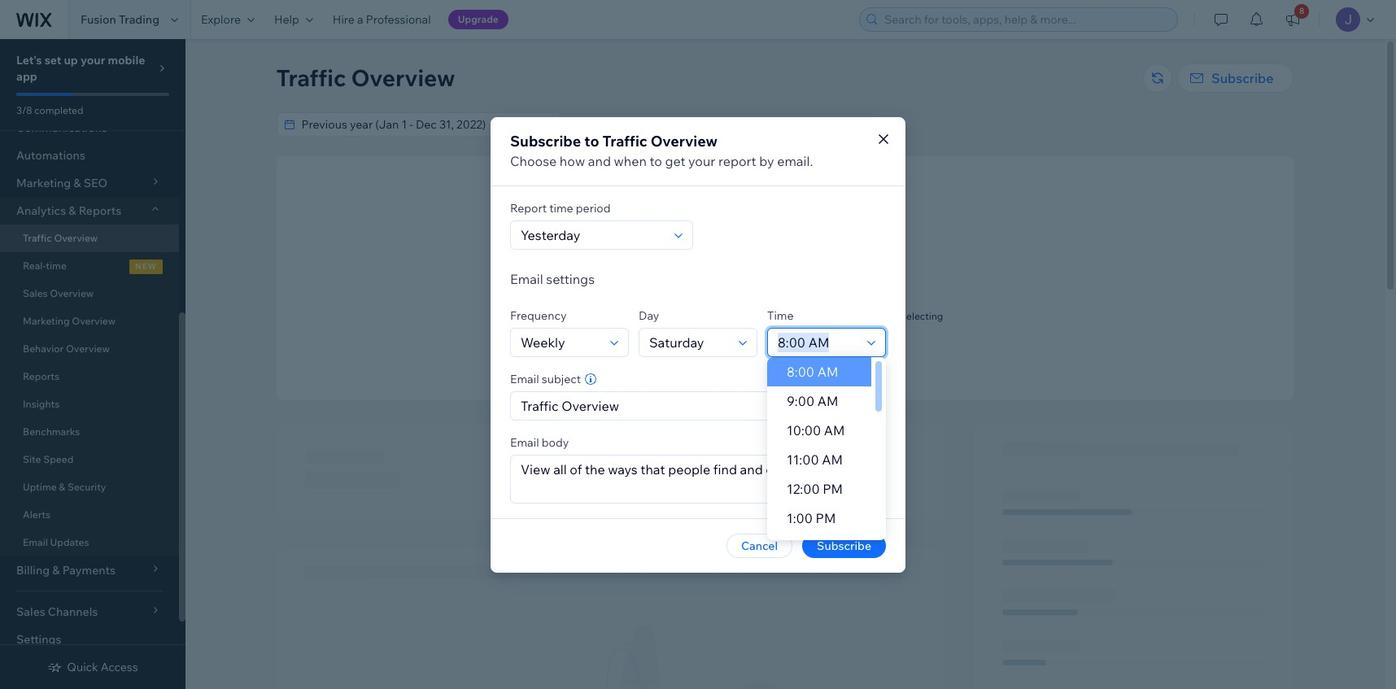 Task type: locate. For each thing, give the bounding box(es) containing it.
pm for 1:00 pm
[[816, 510, 836, 527]]

email up the frequency
[[510, 271, 543, 287]]

traffic
[[276, 63, 346, 92], [603, 131, 647, 150], [23, 232, 52, 244]]

time up sales overview in the left top of the page
[[46, 260, 67, 272]]

1 vertical spatial traffic
[[785, 310, 812, 322]]

reports inside 'link'
[[23, 370, 59, 382]]

& right the analytics
[[69, 203, 76, 218]]

0 vertical spatial &
[[69, 203, 76, 218]]

1 vertical spatial a
[[753, 350, 758, 363]]

pm right 1:00
[[816, 510, 836, 527]]

period
[[684, 117, 719, 132], [576, 201, 611, 215]]

automations link
[[0, 142, 179, 169]]

0 vertical spatial reports
[[79, 203, 121, 218]]

10:00 am
[[787, 422, 845, 439]]

1:00
[[787, 510, 813, 527]]

traffic
[[802, 291, 835, 305], [785, 310, 812, 322]]

am right the 11:00
[[822, 452, 843, 468]]

am right 9:00
[[818, 393, 839, 409]]

uptime & security
[[23, 481, 106, 493]]

overview for behavior overview link
[[66, 343, 110, 355]]

0 horizontal spatial subscribe
[[510, 131, 581, 150]]

2 horizontal spatial subscribe
[[1212, 70, 1274, 86]]

try
[[886, 310, 900, 322]]

have
[[743, 310, 764, 322]]

traffic down help button
[[276, 63, 346, 92]]

fusion trading
[[81, 12, 160, 27]]

alerts
[[23, 509, 50, 521]]

time
[[767, 308, 794, 323]]

traffic overview down analytics & reports
[[23, 232, 98, 244]]

analytics & reports
[[16, 203, 121, 218]]

to left get
[[650, 153, 662, 169]]

your right like
[[673, 310, 693, 322]]

to for traffic
[[585, 131, 599, 150]]

1 vertical spatial subscribe
[[510, 131, 581, 150]]

traffic inside subscribe to traffic overview choose how and when to get your report by email.
[[603, 131, 647, 150]]

1 horizontal spatial reports
[[79, 203, 121, 218]]

to for previous
[[623, 117, 634, 132]]

am right 10:00
[[824, 422, 845, 439]]

0 horizontal spatial a
[[357, 12, 363, 27]]

email body
[[510, 435, 569, 450]]

dec
[[762, 117, 783, 132]]

1 horizontal spatial hire
[[732, 350, 751, 363]]

settings
[[546, 271, 595, 287]]

list box containing 8:00 am
[[767, 357, 886, 562]]

0 horizontal spatial &
[[59, 481, 65, 493]]

pm
[[823, 481, 843, 497], [816, 510, 836, 527], [817, 540, 837, 556]]

1:00 pm
[[787, 510, 836, 527]]

when
[[614, 153, 647, 169]]

& inside dropdown button
[[69, 203, 76, 218]]

page skeleton image
[[276, 425, 1294, 689]]

insights
[[23, 398, 60, 410]]

am for 9:00 am
[[818, 393, 839, 409]]

reports link
[[0, 363, 179, 391]]

Frequency field
[[516, 328, 605, 356]]

another
[[739, 322, 774, 334]]

pm right 2:00
[[817, 540, 837, 556]]

0 horizontal spatial period
[[576, 201, 611, 215]]

subscribe button
[[1178, 63, 1294, 93], [802, 533, 886, 558]]

traffic down the analytics
[[23, 232, 52, 244]]

0 vertical spatial a
[[357, 12, 363, 27]]

a left marketing
[[753, 350, 758, 363]]

1 horizontal spatial a
[[753, 350, 758, 363]]

1 vertical spatial your
[[689, 153, 716, 169]]

1 horizontal spatial period
[[684, 117, 719, 132]]

behavior
[[23, 343, 64, 355]]

1 vertical spatial &
[[59, 481, 65, 493]]

email down the alerts
[[23, 536, 48, 548]]

traffic left 'on'
[[785, 310, 812, 322]]

subscribe inside subscribe to traffic overview choose how and when to get your report by email.
[[510, 131, 581, 150]]

0 vertical spatial pm
[[823, 481, 843, 497]]

0 horizontal spatial traffic
[[23, 232, 52, 244]]

overview up marketing overview
[[50, 287, 94, 299]]

traffic overview
[[276, 63, 455, 92], [23, 232, 98, 244]]

time for real-
[[46, 260, 67, 272]]

email inside sidebar element
[[23, 536, 48, 548]]

2 vertical spatial traffic
[[23, 232, 52, 244]]

0 vertical spatial traffic
[[276, 63, 346, 92]]

period left (jan on the right
[[684, 117, 719, 132]]

expert
[[809, 350, 838, 363]]

2021)
[[803, 117, 832, 132]]

your inside let's set up your mobile app
[[81, 53, 105, 68]]

email updates
[[23, 536, 89, 548]]

2 vertical spatial time
[[776, 322, 797, 334]]

1 vertical spatial time
[[46, 260, 67, 272]]

professional
[[366, 12, 431, 27]]

to left previous in the left of the page
[[623, 117, 634, 132]]

12:00
[[787, 481, 820, 497]]

help button
[[264, 0, 323, 39]]

1 vertical spatial subscribe button
[[802, 533, 886, 558]]

hire right help button
[[333, 12, 355, 27]]

2 vertical spatial pm
[[817, 540, 837, 556]]

1 horizontal spatial &
[[69, 203, 76, 218]]

dates.
[[856, 310, 883, 322]]

overview for marketing overview link
[[72, 315, 116, 327]]

am
[[818, 364, 839, 380], [818, 393, 839, 409], [824, 422, 845, 439], [822, 452, 843, 468]]

1 vertical spatial hire
[[732, 350, 751, 363]]

None field
[[297, 113, 536, 136]]

time
[[549, 201, 573, 215], [46, 260, 67, 272], [776, 322, 797, 334]]

overview up get
[[651, 131, 718, 150]]

0 vertical spatial hire
[[333, 12, 355, 27]]

to up and
[[585, 131, 599, 150]]

email for email body
[[510, 435, 539, 450]]

0 horizontal spatial reports
[[23, 370, 59, 382]]

2 horizontal spatial time
[[776, 322, 797, 334]]

app
[[16, 69, 37, 84]]

Day field
[[645, 328, 734, 356]]

Time field
[[773, 328, 863, 356]]

traffic up when
[[603, 131, 647, 150]]

marketing
[[760, 350, 807, 363]]

0 vertical spatial time
[[549, 201, 573, 215]]

overview down analytics & reports
[[54, 232, 98, 244]]

Report time period field
[[516, 221, 670, 249]]

0 vertical spatial subscribe button
[[1178, 63, 1294, 93]]

1 vertical spatial period
[[576, 201, 611, 215]]

am for 8:00 am
[[818, 364, 839, 380]]

time inside sidebar element
[[46, 260, 67, 272]]

overview inside subscribe to traffic overview choose how and when to get your report by email.
[[651, 131, 718, 150]]

time inside not enough traffic looks like your site didn't have any traffic on those dates. try selecting another time period.
[[776, 322, 797, 334]]

choose
[[510, 153, 557, 169]]

-
[[756, 117, 760, 132]]

overview for traffic overview link
[[54, 232, 98, 244]]

traffic overview inside sidebar element
[[23, 232, 98, 244]]

site
[[23, 453, 41, 465]]

2 vertical spatial your
[[673, 310, 693, 322]]

marketing overview link
[[0, 308, 179, 335]]

pm right the 12:00
[[823, 481, 843, 497]]

9:00 am
[[787, 393, 839, 409]]

1 vertical spatial pm
[[816, 510, 836, 527]]

period up report time period field
[[576, 201, 611, 215]]

am down expert
[[818, 364, 839, 380]]

& right uptime
[[59, 481, 65, 493]]

1 horizontal spatial to
[[623, 117, 634, 132]]

those
[[828, 310, 853, 322]]

a left professional
[[357, 12, 363, 27]]

didn't
[[714, 310, 740, 322]]

&
[[69, 203, 76, 218], [59, 481, 65, 493]]

1 horizontal spatial time
[[549, 201, 573, 215]]

hire for hire a marketing expert
[[732, 350, 751, 363]]

email left subject
[[510, 371, 539, 386]]

2 horizontal spatial traffic
[[603, 131, 647, 150]]

email for email subject
[[510, 371, 539, 386]]

hire down another
[[732, 350, 751, 363]]

overview down sales overview link
[[72, 315, 116, 327]]

by
[[759, 153, 774, 169]]

help
[[274, 12, 299, 27]]

email left 'body'
[[510, 435, 539, 450]]

Search for tools, apps, help & more... field
[[880, 8, 1173, 31]]

0 horizontal spatial subscribe button
[[802, 533, 886, 558]]

time up hire a marketing expert link
[[776, 322, 797, 334]]

day
[[639, 308, 659, 323]]

reports up insights
[[23, 370, 59, 382]]

1 horizontal spatial traffic overview
[[276, 63, 455, 92]]

am for 10:00 am
[[824, 422, 845, 439]]

traffic overview down hire a professional
[[276, 63, 455, 92]]

selecting
[[902, 310, 943, 322]]

hire a professional
[[333, 12, 431, 27]]

list box
[[767, 357, 886, 562]]

am inside option
[[818, 364, 839, 380]]

your right get
[[689, 153, 716, 169]]

0 horizontal spatial hire
[[333, 12, 355, 27]]

let's
[[16, 53, 42, 68]]

overview for sales overview link
[[50, 287, 94, 299]]

0 vertical spatial subscribe
[[1212, 70, 1274, 86]]

subscribe
[[1212, 70, 1274, 86], [510, 131, 581, 150], [817, 538, 872, 553]]

traffic up 'on'
[[802, 291, 835, 305]]

0 vertical spatial your
[[81, 53, 105, 68]]

marketing
[[23, 315, 70, 327]]

1 vertical spatial reports
[[23, 370, 59, 382]]

reports up traffic overview link
[[79, 203, 121, 218]]

real-time
[[23, 260, 67, 272]]

overview down marketing overview link
[[66, 343, 110, 355]]

reports inside dropdown button
[[79, 203, 121, 218]]

0 vertical spatial period
[[684, 117, 719, 132]]

Email subject field
[[516, 392, 881, 420]]

0 horizontal spatial to
[[585, 131, 599, 150]]

1 horizontal spatial traffic
[[276, 63, 346, 92]]

your right the up
[[81, 53, 105, 68]]

0 horizontal spatial time
[[46, 260, 67, 272]]

1 vertical spatial traffic overview
[[23, 232, 98, 244]]

1 horizontal spatial subscribe
[[817, 538, 872, 553]]

time right report
[[549, 201, 573, 215]]

overview down professional
[[351, 63, 455, 92]]

behavior overview
[[23, 343, 110, 355]]

0 horizontal spatial traffic overview
[[23, 232, 98, 244]]

email subject
[[510, 371, 581, 386]]

your inside subscribe to traffic overview choose how and when to get your report by email.
[[689, 153, 716, 169]]

31,
[[786, 117, 800, 132]]

email
[[510, 271, 543, 287], [510, 371, 539, 386], [510, 435, 539, 450], [23, 536, 48, 548]]

8 button
[[1275, 0, 1311, 39]]

hire
[[333, 12, 355, 27], [732, 350, 751, 363]]

email for email updates
[[23, 536, 48, 548]]

a for marketing
[[753, 350, 758, 363]]

1 vertical spatial traffic
[[603, 131, 647, 150]]

pm for 2:00 pm
[[817, 540, 837, 556]]

3/8
[[16, 104, 32, 116]]

0 vertical spatial traffic overview
[[276, 63, 455, 92]]



Task type: describe. For each thing, give the bounding box(es) containing it.
2:00
[[787, 540, 814, 556]]

site
[[696, 310, 712, 322]]

8
[[1300, 6, 1305, 16]]

not enough traffic looks like your site didn't have any traffic on those dates. try selecting another time period.
[[626, 291, 943, 334]]

2 horizontal spatial to
[[650, 153, 662, 169]]

insights link
[[0, 391, 179, 418]]

real-
[[23, 260, 46, 272]]

compared to previous period (jan 1 - dec 31, 2021)
[[566, 117, 832, 132]]

traffic inside sidebar element
[[23, 232, 52, 244]]

email for email settings
[[510, 271, 543, 287]]

sales
[[23, 287, 48, 299]]

hire a marketing expert
[[732, 350, 838, 363]]

email.
[[777, 153, 813, 169]]

10:00
[[787, 422, 821, 439]]

how
[[560, 153, 585, 169]]

benchmarks
[[23, 426, 80, 438]]

uptime
[[23, 481, 57, 493]]

hire a marketing expert link
[[732, 349, 838, 364]]

upgrade button
[[448, 10, 509, 29]]

settings
[[16, 632, 61, 647]]

subscribe to traffic overview choose how and when to get your report by email.
[[510, 131, 813, 169]]

period.
[[799, 322, 831, 334]]

& for analytics
[[69, 203, 76, 218]]

automations
[[16, 148, 85, 163]]

up
[[64, 53, 78, 68]]

email updates link
[[0, 529, 179, 557]]

quick access
[[67, 660, 138, 675]]

pm for 12:00 pm
[[823, 481, 843, 497]]

frequency
[[510, 308, 567, 323]]

benchmarks link
[[0, 418, 179, 446]]

new
[[135, 261, 157, 272]]

not
[[735, 291, 755, 305]]

am for 11:00 am
[[822, 452, 843, 468]]

analytics & reports button
[[0, 197, 179, 225]]

site speed
[[23, 453, 73, 465]]

8:00 am option
[[767, 357, 872, 387]]

sales overview link
[[0, 280, 179, 308]]

a for professional
[[357, 12, 363, 27]]

looks
[[626, 310, 653, 322]]

compared
[[566, 117, 620, 132]]

analytics
[[16, 203, 66, 218]]

mobile
[[108, 53, 145, 68]]

report
[[719, 153, 757, 169]]

security
[[67, 481, 106, 493]]

get
[[665, 153, 686, 169]]

9:00
[[787, 393, 815, 409]]

12:00 pm
[[787, 481, 843, 497]]

marketing overview
[[23, 315, 116, 327]]

& for uptime
[[59, 481, 65, 493]]

enough
[[758, 291, 799, 305]]

behavior overview link
[[0, 335, 179, 363]]

uptime & security link
[[0, 474, 179, 501]]

8:00
[[787, 364, 815, 380]]

body
[[542, 435, 569, 450]]

completed
[[34, 104, 83, 116]]

alerts link
[[0, 501, 179, 529]]

let's set up your mobile app
[[16, 53, 145, 84]]

cancel button
[[727, 533, 793, 558]]

your inside not enough traffic looks like your site didn't have any traffic on those dates. try selecting another time period.
[[673, 310, 693, 322]]

trading
[[119, 12, 160, 27]]

upgrade
[[458, 13, 499, 25]]

on
[[814, 310, 825, 322]]

time for report
[[549, 201, 573, 215]]

report time period
[[510, 201, 611, 215]]

site speed link
[[0, 446, 179, 474]]

hire a professional link
[[323, 0, 441, 39]]

2 vertical spatial subscribe
[[817, 538, 872, 553]]

(jan
[[722, 117, 745, 132]]

quick
[[67, 660, 98, 675]]

traffic overview link
[[0, 225, 179, 252]]

set
[[45, 53, 61, 68]]

sidebar element
[[0, 0, 186, 689]]

Email body text field
[[511, 455, 885, 503]]

1 horizontal spatial subscribe button
[[1178, 63, 1294, 93]]

email settings
[[510, 271, 595, 287]]

updates
[[50, 536, 89, 548]]

8:00 am
[[787, 364, 839, 380]]

sales overview
[[23, 287, 94, 299]]

quick access button
[[47, 660, 138, 675]]

hire for hire a professional
[[333, 12, 355, 27]]

3/8 completed
[[16, 104, 83, 116]]

11:00 am
[[787, 452, 843, 468]]

report
[[510, 201, 547, 215]]

previous
[[636, 117, 682, 132]]

0 vertical spatial traffic
[[802, 291, 835, 305]]

and
[[588, 153, 611, 169]]

access
[[101, 660, 138, 675]]

like
[[656, 310, 671, 322]]

explore
[[201, 12, 241, 27]]



Task type: vqa. For each thing, say whether or not it's contained in the screenshot.
Sales Overview at the left top of page
yes



